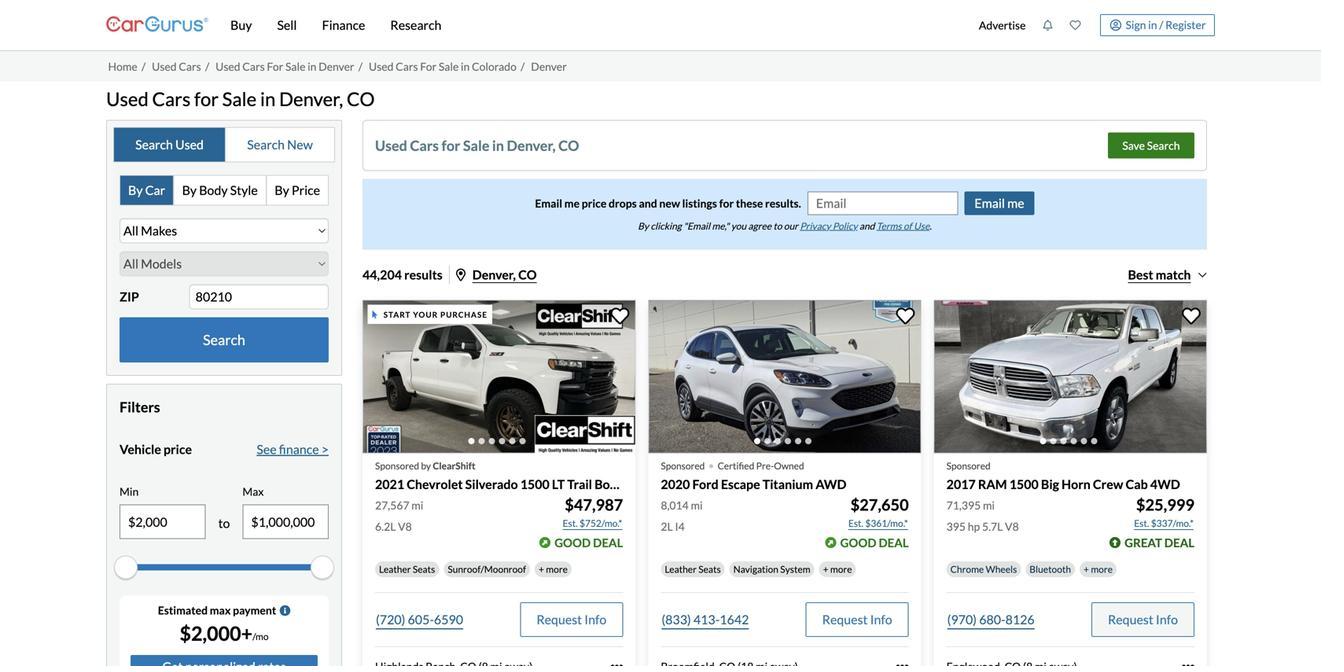 Task type: locate. For each thing, give the bounding box(es) containing it.
+ for clearshift
[[539, 564, 544, 575]]

by for by car
[[128, 182, 143, 198]]

1500 left big
[[1010, 477, 1039, 492]]

2 previous image image from the left
[[658, 364, 674, 390]]

mi inside 8,014 mi 2l i4
[[691, 499, 703, 512]]

0 horizontal spatial me
[[565, 196, 580, 210]]

good down est. $752/mo.* button
[[555, 536, 591, 550]]

1 more from the left
[[546, 564, 568, 575]]

2 4wd from the left
[[1151, 477, 1181, 492]]

/ down finance popup button
[[359, 60, 363, 73]]

great deal
[[1125, 536, 1195, 550]]

1 vertical spatial used cars for sale in denver, co
[[375, 137, 579, 154]]

user icon image
[[1110, 19, 1122, 31]]

0 horizontal spatial sponsored
[[375, 460, 419, 472]]

/ inside menu item
[[1160, 18, 1164, 31]]

1 horizontal spatial denver
[[531, 60, 567, 73]]

cab
[[656, 477, 678, 492], [1126, 477, 1148, 492]]

bluetooth
[[1030, 564, 1071, 575]]

4wd up 8,014
[[681, 477, 711, 492]]

use
[[914, 220, 930, 232]]

menu
[[971, 3, 1215, 47]]

agree
[[748, 220, 772, 232]]

me for email me price drops and new listings for these results.
[[565, 196, 580, 210]]

2 1500 from the left
[[1010, 477, 1039, 492]]

our
[[784, 220, 798, 232]]

leather seats for ·
[[665, 564, 721, 575]]

71,395
[[947, 499, 981, 512]]

4wd
[[681, 477, 711, 492], [1151, 477, 1181, 492]]

v8 right 6.2l
[[398, 520, 412, 533]]

mi inside 71,395 mi 395 hp 5.7l v8
[[983, 499, 995, 512]]

+ right system
[[823, 564, 829, 575]]

0 horizontal spatial 1500
[[521, 477, 550, 492]]

price
[[292, 182, 320, 198]]

search for search used
[[135, 137, 173, 152]]

2 horizontal spatial est.
[[1134, 517, 1150, 529]]

by for by price
[[275, 182, 289, 198]]

previous image image for clearshift
[[372, 364, 388, 390]]

"email
[[684, 220, 710, 232]]

0 horizontal spatial for
[[267, 60, 283, 73]]

+ more down est. $752/mo.* button
[[539, 564, 568, 575]]

sign in / register menu item
[[1089, 14, 1215, 36]]

leather down i4
[[665, 564, 697, 575]]

2 horizontal spatial deal
[[1165, 536, 1195, 550]]

denver right the colorado
[[531, 60, 567, 73]]

more for ·
[[831, 564, 852, 575]]

by price tab
[[267, 176, 328, 205]]

finance button
[[310, 0, 378, 50]]

crew right horn
[[1093, 477, 1124, 492]]

previous image image
[[372, 364, 388, 390], [658, 364, 674, 390], [944, 364, 959, 390]]

start your purchase
[[384, 310, 488, 319]]

1 info from the left
[[585, 612, 607, 627]]

/ left "register"
[[1160, 18, 1164, 31]]

1 + more from the left
[[539, 564, 568, 575]]

email for email me
[[975, 195, 1005, 211]]

1 horizontal spatial seats
[[699, 564, 721, 575]]

1 horizontal spatial request info button
[[806, 602, 909, 637]]

est. inside $47,987 est. $752/mo.*
[[563, 517, 578, 529]]

silverado
[[465, 477, 518, 492]]

0 horizontal spatial for
[[194, 88, 219, 110]]

2 horizontal spatial for
[[719, 196, 734, 210]]

0 horizontal spatial 4wd
[[681, 477, 711, 492]]

1 sponsored from the left
[[375, 460, 419, 472]]

0 horizontal spatial request info
[[537, 612, 607, 627]]

email for email me price drops and new listings for these results.
[[535, 196, 563, 210]]

2 v8 from the left
[[1005, 520, 1019, 533]]

2 leather seats from the left
[[665, 564, 721, 575]]

good deal down est. $752/mo.* button
[[555, 536, 623, 550]]

more down est. $752/mo.* button
[[546, 564, 568, 575]]

2 request info button from the left
[[806, 602, 909, 637]]

1 est. from the left
[[563, 517, 578, 529]]

est. up great
[[1134, 517, 1150, 529]]

est. for clearshift
[[563, 517, 578, 529]]

1 horizontal spatial leather
[[665, 564, 697, 575]]

1 vertical spatial co
[[559, 137, 579, 154]]

2 horizontal spatial +
[[1084, 564, 1089, 575]]

8,014
[[661, 499, 689, 512]]

0 horizontal spatial request info button
[[520, 602, 623, 637]]

by for by body style
[[182, 182, 197, 198]]

3 + more from the left
[[1084, 564, 1113, 575]]

0 horizontal spatial price
[[164, 442, 192, 457]]

sponsored
[[375, 460, 419, 472], [661, 460, 705, 472], [947, 460, 991, 472]]

bright white clearcoat 2017 ram 1500 big horn crew cab 4wd pickup truck four-wheel drive 8-speed automatic image
[[934, 300, 1207, 454]]

+ right sunroof/moonroof
[[539, 564, 544, 575]]

0 horizontal spatial denver
[[319, 60, 354, 73]]

v8
[[398, 520, 412, 533], [1005, 520, 1019, 533]]

0 horizontal spatial previous image image
[[372, 364, 388, 390]]

est. inside $27,650 est. $361/mo.*
[[849, 517, 864, 529]]

1 previous image image from the left
[[372, 364, 388, 390]]

and left new
[[639, 196, 657, 210]]

seats up 605-
[[413, 564, 435, 575]]

next image image
[[611, 364, 626, 390], [896, 364, 912, 390], [1182, 364, 1198, 390]]

4wd up $25,999 on the right bottom of page
[[1151, 477, 1181, 492]]

1 horizontal spatial request
[[823, 612, 868, 627]]

0 horizontal spatial v8
[[398, 520, 412, 533]]

2 denver from the left
[[531, 60, 567, 73]]

2 horizontal spatial ellipsis h image
[[1182, 660, 1195, 666]]

1 for from the left
[[267, 60, 283, 73]]

2 horizontal spatial sponsored
[[947, 460, 991, 472]]

sell button
[[265, 0, 310, 50]]

search inside button
[[203, 331, 245, 349]]

and right policy
[[860, 220, 875, 232]]

est. down the $47,987
[[563, 517, 578, 529]]

wheels
[[986, 564, 1017, 575]]

seats for ·
[[699, 564, 721, 575]]

2 horizontal spatial request info
[[1108, 612, 1178, 627]]

clearshift image
[[535, 415, 636, 454]]

big
[[1041, 477, 1060, 492]]

2 crew from the left
[[1093, 477, 1124, 492]]

denver
[[319, 60, 354, 73], [531, 60, 567, 73]]

sponsored inside sponsored 2017 ram 1500 big horn crew cab 4wd
[[947, 460, 991, 472]]

2 + from the left
[[823, 564, 829, 575]]

v8 right 5.7l on the right bottom of the page
[[1005, 520, 1019, 533]]

4wd inside sponsored by clearshift 2021 chevrolet silverado 1500 lt trail boss crew cab 4wd
[[681, 477, 711, 492]]

(720) 605-6590 button
[[375, 602, 464, 637]]

sponsored up 2021
[[375, 460, 419, 472]]

0 horizontal spatial to
[[218, 516, 230, 531]]

by left price
[[275, 182, 289, 198]]

2 next image image from the left
[[896, 364, 912, 390]]

good down est. $361/mo.* button
[[841, 536, 877, 550]]

1 horizontal spatial info
[[870, 612, 893, 627]]

denver down finance popup button
[[319, 60, 354, 73]]

680-
[[980, 612, 1006, 627]]

listings
[[682, 196, 717, 210]]

est. for ·
[[849, 517, 864, 529]]

1 horizontal spatial ellipsis h image
[[896, 660, 909, 666]]

1 vertical spatial price
[[164, 442, 192, 457]]

/ right 'used cars' link
[[205, 60, 209, 73]]

1 horizontal spatial good deal
[[841, 536, 909, 550]]

max
[[243, 485, 264, 498]]

1 leather seats from the left
[[379, 564, 435, 575]]

to left max text field
[[218, 516, 230, 531]]

0 horizontal spatial leather seats
[[379, 564, 435, 575]]

deal down $337/mo.*
[[1165, 536, 1195, 550]]

0 horizontal spatial more
[[546, 564, 568, 575]]

leather for by
[[379, 564, 411, 575]]

1 horizontal spatial used cars for sale in denver, co
[[375, 137, 579, 154]]

sign in / register link
[[1100, 14, 1215, 36]]

cars
[[179, 60, 201, 73], [243, 60, 265, 73], [396, 60, 418, 73], [152, 88, 191, 110], [410, 137, 439, 154]]

owned
[[774, 460, 804, 472]]

1 horizontal spatial 4wd
[[1151, 477, 1181, 492]]

2 horizontal spatial more
[[1091, 564, 1113, 575]]

1 cab from the left
[[656, 477, 678, 492]]

1 horizontal spatial sponsored
[[661, 460, 705, 472]]

info for clearshift
[[585, 612, 607, 627]]

purchase
[[440, 310, 488, 319]]

0 horizontal spatial seats
[[413, 564, 435, 575]]

+
[[539, 564, 544, 575], [823, 564, 829, 575], [1084, 564, 1089, 575]]

good deal
[[555, 536, 623, 550], [841, 536, 909, 550]]

1 horizontal spatial 1500
[[1010, 477, 1039, 492]]

2 horizontal spatial request
[[1108, 612, 1154, 627]]

2 deal from the left
[[879, 536, 909, 550]]

$25,999
[[1137, 495, 1195, 514]]

+ for ·
[[823, 564, 829, 575]]

deal
[[593, 536, 623, 550], [879, 536, 909, 550], [1165, 536, 1195, 550]]

0 horizontal spatial crew
[[624, 477, 654, 492]]

1 ellipsis h image from the left
[[611, 660, 623, 666]]

by clicking "email me," you agree to our privacy policy and terms of use .
[[638, 220, 932, 232]]

by inside "tab"
[[182, 182, 197, 198]]

2 horizontal spatial info
[[1156, 612, 1178, 627]]

mi inside 27,567 mi 6.2l v8
[[412, 499, 423, 512]]

est. down $27,650
[[849, 517, 864, 529]]

1 horizontal spatial + more
[[823, 564, 852, 575]]

1 horizontal spatial deal
[[879, 536, 909, 550]]

1 vertical spatial tab list
[[120, 175, 329, 206]]

3 est. from the left
[[1134, 517, 1150, 529]]

1 horizontal spatial leather seats
[[665, 564, 721, 575]]

0 vertical spatial co
[[347, 88, 375, 110]]

by left "body"
[[182, 182, 197, 198]]

1 horizontal spatial more
[[831, 564, 852, 575]]

2 request info from the left
[[823, 612, 893, 627]]

request for ·
[[823, 612, 868, 627]]

1 deal from the left
[[593, 536, 623, 550]]

1 seats from the left
[[413, 564, 435, 575]]

used
[[152, 60, 177, 73], [216, 60, 240, 73], [369, 60, 394, 73], [106, 88, 149, 110], [375, 137, 407, 154], [175, 137, 204, 152]]

2 + more from the left
[[823, 564, 852, 575]]

+ right bluetooth
[[1084, 564, 1089, 575]]

0 horizontal spatial next image image
[[611, 364, 626, 390]]

by body style tab
[[174, 176, 267, 205]]

1 horizontal spatial me
[[1008, 195, 1025, 211]]

0 horizontal spatial info
[[585, 612, 607, 627]]

0 horizontal spatial + more
[[539, 564, 568, 575]]

2 horizontal spatial co
[[559, 137, 579, 154]]

for
[[194, 88, 219, 110], [442, 137, 460, 154], [719, 196, 734, 210]]

2 est. from the left
[[849, 517, 864, 529]]

email me button
[[965, 191, 1035, 215]]

more right bluetooth
[[1091, 564, 1113, 575]]

1 + from the left
[[539, 564, 544, 575]]

2 horizontal spatial mi
[[983, 499, 995, 512]]

search inside tab
[[247, 137, 285, 152]]

more right system
[[831, 564, 852, 575]]

1 horizontal spatial email
[[975, 195, 1005, 211]]

crew right the boss
[[624, 477, 654, 492]]

1 1500 from the left
[[521, 477, 550, 492]]

your
[[413, 310, 438, 319]]

+ more right bluetooth
[[1084, 564, 1113, 575]]

1 horizontal spatial crew
[[1093, 477, 1124, 492]]

search right save
[[1147, 139, 1180, 152]]

1 mi from the left
[[412, 499, 423, 512]]

est.
[[563, 517, 578, 529], [849, 517, 864, 529], [1134, 517, 1150, 529]]

ellipsis h image for clearshift
[[611, 660, 623, 666]]

0 horizontal spatial est.
[[563, 517, 578, 529]]

/
[[1160, 18, 1164, 31], [142, 60, 146, 73], [205, 60, 209, 73], [359, 60, 363, 73], [521, 60, 525, 73]]

0 vertical spatial used cars for sale in denver, co
[[106, 88, 375, 110]]

0 horizontal spatial mi
[[412, 499, 423, 512]]

2 horizontal spatial next image image
[[1182, 364, 1198, 390]]

leather seats down 6.2l
[[379, 564, 435, 575]]

+ more
[[539, 564, 568, 575], [823, 564, 852, 575], [1084, 564, 1113, 575]]

1 good from the left
[[555, 536, 591, 550]]

chrome wheels
[[951, 564, 1017, 575]]

1 horizontal spatial for
[[442, 137, 460, 154]]

2 seats from the left
[[699, 564, 721, 575]]

deal down $361/mo.*
[[879, 536, 909, 550]]

by left car
[[128, 182, 143, 198]]

1 request from the left
[[537, 612, 582, 627]]

request info button
[[520, 602, 623, 637], [806, 602, 909, 637], [1092, 602, 1195, 637]]

>
[[322, 442, 329, 457]]

2 vertical spatial co
[[518, 267, 537, 282]]

by car tab
[[120, 176, 174, 205]]

finance
[[279, 442, 319, 457]]

estimated max payment
[[158, 604, 276, 617]]

1 horizontal spatial request info
[[823, 612, 893, 627]]

0 horizontal spatial +
[[539, 564, 544, 575]]

3 sponsored from the left
[[947, 460, 991, 472]]

body
[[199, 182, 228, 198]]

0 horizontal spatial cab
[[656, 477, 678, 492]]

seats left navigation
[[699, 564, 721, 575]]

next image image for ·
[[896, 364, 912, 390]]

1 request info button from the left
[[520, 602, 623, 637]]

2 mi from the left
[[691, 499, 703, 512]]

0 horizontal spatial good deal
[[555, 536, 623, 550]]

search inside 'tab'
[[135, 137, 173, 152]]

1 horizontal spatial cab
[[1126, 477, 1148, 492]]

2 horizontal spatial request info button
[[1092, 602, 1195, 637]]

cab up $25,999 on the right bottom of page
[[1126, 477, 1148, 492]]

mi for clearshift
[[412, 499, 423, 512]]

1500 inside sponsored by clearshift 2021 chevrolet silverado 1500 lt trail boss crew cab 4wd
[[521, 477, 550, 492]]

search up car
[[135, 137, 173, 152]]

sponsored inside sponsored · certified pre-owned 2020 ford escape titanium awd
[[661, 460, 705, 472]]

1500 left lt
[[521, 477, 550, 492]]

Min text field
[[120, 506, 205, 539]]

mi right 27,567
[[412, 499, 423, 512]]

1 horizontal spatial est.
[[849, 517, 864, 529]]

used cars for sale in colorado link
[[369, 60, 517, 73]]

in inside menu item
[[1149, 18, 1158, 31]]

0 horizontal spatial good
[[555, 536, 591, 550]]

2 horizontal spatial previous image image
[[944, 364, 959, 390]]

leather seats for by
[[379, 564, 435, 575]]

leather seats down i4
[[665, 564, 721, 575]]

0 horizontal spatial ellipsis h image
[[611, 660, 623, 666]]

mi for ·
[[691, 499, 703, 512]]

est. inside $25,999 est. $337/mo.*
[[1134, 517, 1150, 529]]

1 request info from the left
[[537, 612, 607, 627]]

sponsored up 2017
[[947, 460, 991, 472]]

1 horizontal spatial previous image image
[[658, 364, 674, 390]]

cab up 8,014
[[656, 477, 678, 492]]

1 horizontal spatial good
[[841, 536, 877, 550]]

min
[[120, 485, 139, 498]]

1500
[[521, 477, 550, 492], [1010, 477, 1039, 492]]

awd
[[816, 477, 847, 492]]

1 next image image from the left
[[611, 364, 626, 390]]

cab inside sponsored by clearshift 2021 chevrolet silverado 1500 lt trail boss crew cab 4wd
[[656, 477, 678, 492]]

sponsored for ·
[[661, 460, 705, 472]]

payment
[[233, 604, 276, 617]]

1 horizontal spatial price
[[582, 196, 607, 210]]

and
[[639, 196, 657, 210], [860, 220, 875, 232]]

0 horizontal spatial co
[[347, 88, 375, 110]]

$47,987 est. $752/mo.*
[[563, 495, 623, 529]]

deal down $752/mo.* at the left bottom of page
[[593, 536, 623, 550]]

2 sponsored from the left
[[661, 460, 705, 472]]

leather for ·
[[665, 564, 697, 575]]

0 horizontal spatial deal
[[593, 536, 623, 550]]

sale
[[286, 60, 306, 73], [439, 60, 459, 73], [222, 88, 257, 110], [463, 137, 490, 154]]

menu bar
[[208, 0, 971, 50]]

2 info from the left
[[870, 612, 893, 627]]

1 horizontal spatial mi
[[691, 499, 703, 512]]

to left our
[[774, 220, 782, 232]]

search left new
[[247, 137, 285, 152]]

info for ·
[[870, 612, 893, 627]]

search used tab
[[114, 128, 226, 162]]

(970)
[[948, 612, 977, 627]]

results.
[[765, 196, 801, 210]]

price right vehicle
[[164, 442, 192, 457]]

(720)
[[376, 612, 405, 627]]

sponsored up 2020
[[661, 460, 705, 472]]

1 vertical spatial denver,
[[507, 137, 556, 154]]

8,014 mi 2l i4
[[661, 499, 703, 533]]

1 v8 from the left
[[398, 520, 412, 533]]

27,567
[[375, 499, 409, 512]]

mi right 8,014
[[691, 499, 703, 512]]

0 vertical spatial and
[[639, 196, 657, 210]]

0 horizontal spatial email
[[535, 196, 563, 210]]

1 horizontal spatial for
[[420, 60, 437, 73]]

3 mi from the left
[[983, 499, 995, 512]]

email inside button
[[975, 195, 1005, 211]]

colorado
[[472, 60, 517, 73]]

0 vertical spatial to
[[774, 220, 782, 232]]

email
[[975, 195, 1005, 211], [535, 196, 563, 210]]

+ more right system
[[823, 564, 852, 575]]

tab list
[[113, 127, 335, 162], [120, 175, 329, 206]]

2 ellipsis h image from the left
[[896, 660, 909, 666]]

2 good deal from the left
[[841, 536, 909, 550]]

price left drops
[[582, 196, 607, 210]]

seats
[[413, 564, 435, 575], [699, 564, 721, 575]]

buy
[[230, 17, 252, 33]]

request info button for ·
[[806, 602, 909, 637]]

search new tab
[[226, 128, 334, 162]]

for down sell dropdown button
[[267, 60, 283, 73]]

1 horizontal spatial +
[[823, 564, 829, 575]]

2 leather from the left
[[665, 564, 697, 575]]

2 vertical spatial for
[[719, 196, 734, 210]]

by
[[128, 182, 143, 198], [182, 182, 197, 198], [275, 182, 289, 198], [638, 220, 649, 232]]

me inside button
[[1008, 195, 1025, 211]]

0 vertical spatial price
[[582, 196, 607, 210]]

good deal down est. $361/mo.* button
[[841, 536, 909, 550]]

3 more from the left
[[1091, 564, 1113, 575]]

ZIP telephone field
[[189, 284, 329, 309]]

44,204
[[363, 267, 402, 282]]

search down zip telephone field
[[203, 331, 245, 349]]

mi down the ram
[[983, 499, 995, 512]]

2 more from the left
[[831, 564, 852, 575]]

0 vertical spatial for
[[194, 88, 219, 110]]

0 horizontal spatial used cars for sale in denver, co
[[106, 88, 375, 110]]

2 cab from the left
[[1126, 477, 1148, 492]]

+ more for ·
[[823, 564, 852, 575]]

sponsored inside sponsored by clearshift 2021 chevrolet silverado 1500 lt trail boss crew cab 4wd
[[375, 460, 419, 472]]

leather down 6.2l
[[379, 564, 411, 575]]

0 vertical spatial tab list
[[113, 127, 335, 162]]

1 good deal from the left
[[555, 536, 623, 550]]

for down research 'popup button'
[[420, 60, 437, 73]]

2 good from the left
[[841, 536, 877, 550]]

1 vertical spatial and
[[860, 220, 875, 232]]

terms
[[877, 220, 902, 232]]

me for email me
[[1008, 195, 1025, 211]]

0 horizontal spatial leather
[[379, 564, 411, 575]]

3 previous image image from the left
[[944, 364, 959, 390]]

co
[[347, 88, 375, 110], [559, 137, 579, 154], [518, 267, 537, 282]]

2 horizontal spatial + more
[[1084, 564, 1113, 575]]

1 4wd from the left
[[681, 477, 711, 492]]

1 leather from the left
[[379, 564, 411, 575]]

1 crew from the left
[[624, 477, 654, 492]]

search used
[[135, 137, 204, 152]]

2 request from the left
[[823, 612, 868, 627]]

ellipsis h image
[[611, 660, 623, 666], [896, 660, 909, 666], [1182, 660, 1195, 666]]



Task type: vqa. For each thing, say whether or not it's contained in the screenshot.
the bottommost accidents
no



Task type: describe. For each thing, give the bounding box(es) containing it.
privacy policy link
[[800, 220, 858, 232]]

mouse pointer image
[[372, 311, 377, 318]]

see finance >
[[257, 442, 329, 457]]

v8 inside 71,395 mi 395 hp 5.7l v8
[[1005, 520, 1019, 533]]

trail
[[567, 477, 592, 492]]

3 request info button from the left
[[1092, 602, 1195, 637]]

/mo
[[253, 631, 269, 642]]

3 + from the left
[[1084, 564, 1089, 575]]

(833) 413-1642
[[662, 612, 749, 627]]

used inside 'tab'
[[175, 137, 204, 152]]

deal for clearshift
[[593, 536, 623, 550]]

clicking
[[651, 220, 682, 232]]

request info for clearshift
[[537, 612, 607, 627]]

previous image image for ·
[[658, 364, 674, 390]]

$47,987
[[565, 495, 623, 514]]

menu bar containing buy
[[208, 0, 971, 50]]

crew inside sponsored 2017 ram 1500 big horn crew cab 4wd
[[1093, 477, 1124, 492]]

Max text field
[[243, 506, 328, 539]]

drops
[[609, 196, 637, 210]]

white 2020 ford escape titanium awd suv / crossover all-wheel drive 8-speed automatic image
[[648, 300, 922, 454]]

denver, co button
[[456, 267, 537, 282]]

1 vertical spatial for
[[442, 137, 460, 154]]

used cars link
[[152, 60, 201, 73]]

ellipsis h image for ·
[[896, 660, 909, 666]]

navigation system
[[734, 564, 811, 575]]

.
[[930, 220, 932, 232]]

save search
[[1123, 139, 1180, 152]]

by
[[421, 460, 431, 472]]

search for search new
[[247, 137, 285, 152]]

buy button
[[218, 0, 265, 50]]

5.7l
[[982, 520, 1003, 533]]

by car
[[128, 182, 165, 198]]

good deal for clearshift
[[555, 536, 623, 550]]

car
[[145, 182, 165, 198]]

home / used cars / used cars for sale in denver / used cars for sale in colorado / denver
[[108, 60, 567, 73]]

more for clearshift
[[546, 564, 568, 575]]

clearshift
[[433, 460, 476, 472]]

tab list containing search used
[[113, 127, 335, 162]]

1642
[[720, 612, 749, 627]]

Email email field
[[808, 192, 958, 214]]

system
[[781, 564, 811, 575]]

good for ·
[[841, 536, 877, 550]]

ford
[[693, 477, 719, 492]]

white 2021 chevrolet silverado 1500 lt trail boss crew cab 4wd pickup truck four-wheel drive 10-speed automatic image
[[363, 300, 636, 454]]

v8 inside 27,567 mi 6.2l v8
[[398, 520, 412, 533]]

2l
[[661, 520, 673, 533]]

next image image for clearshift
[[611, 364, 626, 390]]

sponsored for by
[[375, 460, 419, 472]]

3 deal from the left
[[1165, 536, 1195, 550]]

2017
[[947, 477, 976, 492]]

2 for from the left
[[420, 60, 437, 73]]

sponsored by clearshift 2021 chevrolet silverado 1500 lt trail boss crew cab 4wd
[[375, 460, 711, 492]]

saved cars image
[[1070, 20, 1081, 31]]

titanium
[[763, 477, 813, 492]]

3 next image image from the left
[[1182, 364, 1198, 390]]

advertise link
[[971, 3, 1034, 47]]

good for clearshift
[[555, 536, 591, 550]]

2020
[[661, 477, 690, 492]]

by price
[[275, 182, 320, 198]]

certified
[[718, 460, 755, 472]]

request for clearshift
[[537, 612, 582, 627]]

1 denver from the left
[[319, 60, 354, 73]]

max
[[210, 604, 231, 617]]

menu containing sign in / register
[[971, 3, 1215, 47]]

map marker alt image
[[456, 268, 466, 281]]

1 horizontal spatial co
[[518, 267, 537, 282]]

ram
[[978, 477, 1007, 492]]

you
[[731, 220, 747, 232]]

open notifications image
[[1043, 20, 1054, 31]]

413-
[[694, 612, 720, 627]]

cargurus logo homepage link image
[[106, 3, 208, 48]]

(720) 605-6590
[[376, 612, 463, 627]]

71,395 mi 395 hp 5.7l v8
[[947, 499, 1019, 533]]

search for search
[[203, 331, 245, 349]]

good deal for ·
[[841, 536, 909, 550]]

i4
[[675, 520, 685, 533]]

search new
[[247, 137, 313, 152]]

results
[[404, 267, 443, 282]]

cargurus logo homepage link link
[[106, 3, 208, 48]]

of
[[904, 220, 912, 232]]

start
[[384, 310, 411, 319]]

finance
[[322, 17, 365, 33]]

sponsored for 2017
[[947, 460, 991, 472]]

chevrolet
[[407, 477, 463, 492]]

$2,000+
[[180, 622, 253, 646]]

44,204 results
[[363, 267, 443, 282]]

tab list containing by car
[[120, 175, 329, 206]]

email me price drops and new listings for these results.
[[535, 196, 801, 210]]

$27,650
[[851, 495, 909, 514]]

cab inside sponsored 2017 ram 1500 big horn crew cab 4wd
[[1126, 477, 1148, 492]]

sign
[[1126, 18, 1146, 31]]

3 info from the left
[[1156, 612, 1178, 627]]

$27,650 est. $361/mo.*
[[849, 495, 909, 529]]

request info button for clearshift
[[520, 602, 623, 637]]

est. $752/mo.* button
[[562, 516, 623, 531]]

style
[[230, 182, 258, 198]]

pre-
[[756, 460, 774, 472]]

used cars for sale in denver link
[[216, 60, 354, 73]]

estimated
[[158, 604, 208, 617]]

chrome
[[951, 564, 984, 575]]

crew inside sponsored by clearshift 2021 chevrolet silverado 1500 lt trail boss crew cab 4wd
[[624, 477, 654, 492]]

by body style
[[182, 182, 258, 198]]

research
[[390, 17, 442, 33]]

request info for ·
[[823, 612, 893, 627]]

advertise
[[979, 18, 1026, 32]]

deal for ·
[[879, 536, 909, 550]]

0 horizontal spatial and
[[639, 196, 657, 210]]

search inside 'button'
[[1147, 139, 1180, 152]]

new
[[287, 137, 313, 152]]

horn
[[1062, 477, 1091, 492]]

1500 inside sponsored 2017 ram 1500 big horn crew cab 4wd
[[1010, 477, 1039, 492]]

3 request info from the left
[[1108, 612, 1178, 627]]

home link
[[108, 60, 137, 73]]

8126
[[1006, 612, 1035, 627]]

2 vertical spatial denver,
[[473, 267, 516, 282]]

terms of use link
[[877, 220, 930, 232]]

1 horizontal spatial to
[[774, 220, 782, 232]]

/ right the colorado
[[521, 60, 525, 73]]

1 vertical spatial to
[[218, 516, 230, 531]]

0 vertical spatial denver,
[[279, 88, 343, 110]]

4wd inside sponsored 2017 ram 1500 big horn crew cab 4wd
[[1151, 477, 1181, 492]]

$2,000+ /mo
[[180, 622, 269, 646]]

$752/mo.*
[[580, 517, 622, 529]]

(970) 680-8126
[[948, 612, 1035, 627]]

3 ellipsis h image from the left
[[1182, 660, 1195, 666]]

hp
[[968, 520, 980, 533]]

see
[[257, 442, 277, 457]]

save
[[1123, 139, 1145, 152]]

(833) 413-1642 button
[[661, 602, 750, 637]]

(970) 680-8126 button
[[947, 602, 1036, 637]]

policy
[[833, 220, 858, 232]]

3 request from the left
[[1108, 612, 1154, 627]]

sunroof/moonroof
[[448, 564, 526, 575]]

/ right home link
[[142, 60, 146, 73]]

sponsored · certified pre-owned 2020 ford escape titanium awd
[[661, 450, 847, 492]]

seats for by
[[413, 564, 435, 575]]

est. $361/mo.* button
[[848, 516, 909, 531]]

6.2l
[[375, 520, 396, 533]]

+ more for clearshift
[[539, 564, 568, 575]]

1 horizontal spatial and
[[860, 220, 875, 232]]

$337/mo.*
[[1151, 517, 1194, 529]]

info circle image
[[279, 605, 290, 616]]

by left the clicking
[[638, 220, 649, 232]]

est. $337/mo.* button
[[1134, 516, 1195, 531]]



